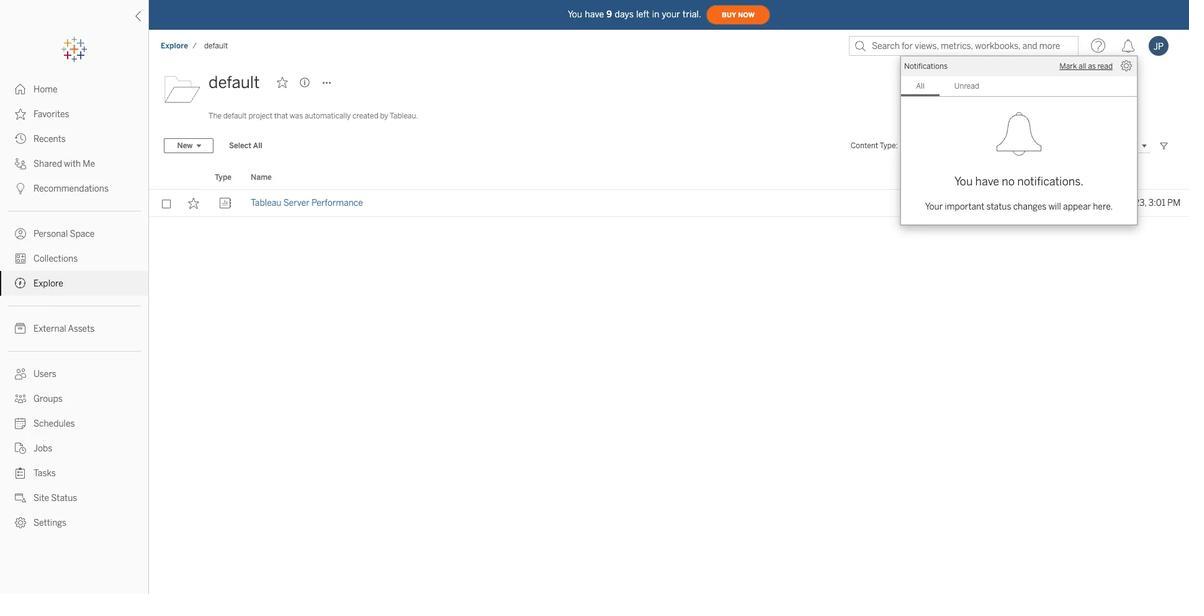 Task type: describe. For each thing, give the bounding box(es) containing it.
tableau server performance link
[[251, 190, 363, 217]]

groups
[[34, 394, 63, 405]]

explore for explore
[[34, 279, 63, 289]]

james peterson
[[1013, 198, 1077, 209]]

settings
[[34, 519, 67, 529]]

all inside 'user notifications tab' tab list
[[917, 82, 925, 91]]

site status link
[[0, 486, 148, 511]]

the
[[209, 112, 222, 120]]

left
[[637, 9, 650, 20]]

user settings icon image
[[1122, 60, 1133, 71]]

sep
[[1093, 198, 1108, 209]]

changes
[[1014, 202, 1047, 212]]

status
[[987, 202, 1012, 212]]

home
[[34, 84, 58, 95]]

was
[[290, 112, 303, 120]]

0 vertical spatial explore link
[[160, 41, 189, 51]]

by text only_f5he34f image for shared with me
[[15, 158, 26, 170]]

sort by:
[[990, 142, 1018, 150]]

new
[[177, 142, 193, 150]]

you have no notifications. dialog
[[901, 56, 1138, 225]]

notifications.
[[1018, 175, 1084, 189]]

all inside button
[[253, 142, 262, 150]]

by text only_f5he34f image for home
[[15, 84, 26, 95]]

have for 9
[[585, 9, 604, 20]]

select all
[[229, 142, 262, 150]]

your important status changes will appear here.
[[926, 202, 1114, 212]]

performance
[[312, 198, 363, 209]]

in
[[652, 9, 660, 20]]

by text only_f5he34f image for recents
[[15, 134, 26, 145]]

select
[[229, 142, 252, 150]]

here.
[[1094, 202, 1114, 212]]

you for you have 9 days left in your trial.
[[568, 9, 583, 20]]

explore /
[[161, 42, 197, 50]]

settings link
[[0, 511, 148, 536]]

shared
[[34, 159, 62, 170]]

name
[[251, 173, 272, 182]]

server
[[284, 198, 310, 209]]

28,
[[1110, 198, 1123, 209]]

external assets
[[34, 324, 95, 335]]

content
[[851, 142, 879, 150]]

trial.
[[683, 9, 702, 20]]

schedules link
[[0, 412, 148, 437]]

that
[[274, 112, 288, 120]]

now
[[738, 11, 755, 19]]

new button
[[164, 138, 214, 153]]

days
[[615, 9, 634, 20]]

notifications
[[905, 62, 948, 71]]

actions
[[970, 173, 997, 182]]

2 vertical spatial default
[[223, 112, 247, 120]]

collections
[[34, 254, 78, 265]]

mark
[[1060, 62, 1078, 71]]

by text only_f5he34f image for users
[[15, 369, 26, 380]]

9
[[607, 9, 613, 20]]

by text only_f5he34f image for explore
[[15, 278, 26, 289]]

main navigation. press the up and down arrow keys to access links. element
[[0, 77, 148, 536]]

buy now
[[722, 11, 755, 19]]

by text only_f5he34f image for groups
[[15, 394, 26, 405]]

by:
[[1007, 142, 1018, 150]]

1 vertical spatial default
[[209, 73, 260, 93]]

shared with me link
[[0, 152, 148, 176]]

by text only_f5he34f image for favorites
[[15, 109, 26, 120]]

recommendations link
[[0, 176, 148, 201]]

created
[[353, 112, 379, 120]]

by
[[380, 112, 389, 120]]

by text only_f5he34f image for personal space
[[15, 229, 26, 240]]

explore for explore /
[[161, 42, 188, 50]]

by text only_f5he34f image for tasks
[[15, 468, 26, 479]]

tableau
[[251, 198, 282, 209]]

0 vertical spatial default
[[204, 42, 228, 50]]

unread
[[955, 82, 980, 91]]

tasks
[[34, 469, 56, 479]]

Search for views, metrics, workbooks, and more text field
[[850, 36, 1079, 56]]

recents link
[[0, 127, 148, 152]]



Task type: vqa. For each thing, say whether or not it's contained in the screenshot.
to
no



Task type: locate. For each thing, give the bounding box(es) containing it.
2 by text only_f5he34f image from the top
[[15, 109, 26, 120]]

the default project that was automatically created by tableau.
[[209, 112, 418, 120]]

home link
[[0, 77, 148, 102]]

row
[[149, 190, 1190, 217]]

by text only_f5he34f image inside recents link
[[15, 134, 26, 145]]

3 by text only_f5he34f image from the top
[[15, 229, 26, 240]]

have inside you have no notifications. dialog
[[976, 175, 1000, 189]]

by text only_f5he34f image inside 'users' link
[[15, 369, 26, 380]]

buy now button
[[707, 5, 771, 25]]

8 by text only_f5he34f image from the top
[[15, 493, 26, 504]]

you for you have no notifications.
[[955, 175, 973, 189]]

workbook image
[[220, 198, 231, 209]]

1 vertical spatial explore link
[[0, 271, 148, 296]]

favorites link
[[0, 102, 148, 127]]

by text only_f5he34f image inside schedules "link"
[[15, 419, 26, 430]]

explore inside 'main navigation. press the up and down arrow keys to access links.' element
[[34, 279, 63, 289]]

personal space
[[34, 229, 95, 240]]

peterson
[[1041, 198, 1077, 209]]

0 vertical spatial have
[[585, 9, 604, 20]]

by text only_f5he34f image inside personal space link
[[15, 229, 26, 240]]

3:01
[[1149, 198, 1166, 209]]

have left "no"
[[976, 175, 1000, 189]]

by text only_f5he34f image inside settings link
[[15, 518, 26, 529]]

explore left "/"
[[161, 42, 188, 50]]

sort
[[990, 142, 1005, 150]]

by text only_f5he34f image for schedules
[[15, 419, 26, 430]]

no
[[1002, 175, 1015, 189]]

by text only_f5he34f image inside tasks link
[[15, 468, 26, 479]]

0 horizontal spatial have
[[585, 9, 604, 20]]

1 horizontal spatial explore link
[[160, 41, 189, 51]]

jobs
[[34, 444, 52, 455]]

by text only_f5he34f image left the schedules
[[15, 419, 26, 430]]

1 vertical spatial you
[[955, 175, 973, 189]]

groups link
[[0, 387, 148, 412]]

by text only_f5he34f image inside jobs link
[[15, 443, 26, 455]]

default up the
[[209, 73, 260, 93]]

user notifications tab tab list
[[902, 76, 1138, 97]]

james
[[1013, 198, 1040, 209]]

9 by text only_f5he34f image from the top
[[15, 518, 26, 529]]

tableau server performance
[[251, 198, 363, 209]]

/
[[193, 42, 197, 50]]

all
[[917, 82, 925, 91], [253, 142, 262, 150]]

recents
[[34, 134, 66, 145]]

all down the notifications
[[917, 82, 925, 91]]

you left 9 at the right
[[568, 9, 583, 20]]

4 by text only_f5he34f image from the top
[[15, 253, 26, 265]]

0 horizontal spatial all
[[253, 142, 262, 150]]

site
[[34, 494, 49, 504]]

users link
[[0, 362, 148, 387]]

0 vertical spatial all
[[917, 82, 925, 91]]

0 horizontal spatial explore link
[[0, 271, 148, 296]]

by text only_f5he34f image left collections
[[15, 253, 26, 265]]

by text only_f5he34f image left jobs
[[15, 443, 26, 455]]

navigation panel element
[[0, 37, 148, 536]]

5 by text only_f5he34f image from the top
[[15, 324, 26, 335]]

explore link left "/"
[[160, 41, 189, 51]]

grid
[[149, 166, 1190, 595]]

6 by text only_f5he34f image from the top
[[15, 369, 26, 380]]

by text only_f5he34f image inside groups link
[[15, 394, 26, 405]]

by text only_f5he34f image left the recents at the top
[[15, 134, 26, 145]]

default right the
[[223, 112, 247, 120]]

collections link
[[0, 247, 148, 271]]

1 by text only_f5he34f image from the top
[[15, 134, 26, 145]]

1 horizontal spatial have
[[976, 175, 1000, 189]]

type:
[[880, 142, 898, 150]]

select all button
[[221, 138, 271, 153]]

recommendations
[[34, 184, 109, 194]]

will
[[1049, 202, 1062, 212]]

1 vertical spatial explore
[[34, 279, 63, 289]]

by text only_f5he34f image for settings
[[15, 518, 26, 529]]

by text only_f5he34f image inside shared with me link
[[15, 158, 26, 170]]

0 vertical spatial you
[[568, 9, 583, 20]]

explore link down collections
[[0, 271, 148, 296]]

you inside dialog
[[955, 175, 973, 189]]

1 vertical spatial have
[[976, 175, 1000, 189]]

personal space link
[[0, 222, 148, 247]]

schedules
[[34, 419, 75, 430]]

by text only_f5he34f image left tasks
[[15, 468, 26, 479]]

read
[[1098, 62, 1113, 71]]

shared with me
[[34, 159, 95, 170]]

3 by text only_f5he34f image from the top
[[15, 183, 26, 194]]

all right select
[[253, 142, 262, 150]]

you have 9 days left in your trial.
[[568, 9, 702, 20]]

space
[[70, 229, 95, 240]]

by text only_f5he34f image inside site status link
[[15, 493, 26, 504]]

by text only_f5he34f image inside home link
[[15, 84, 26, 95]]

default element
[[201, 42, 232, 50]]

pm
[[1168, 198, 1181, 209]]

2 by text only_f5he34f image from the top
[[15, 158, 26, 170]]

2023,
[[1125, 198, 1147, 209]]

7 by text only_f5he34f image from the top
[[15, 468, 26, 479]]

by text only_f5he34f image left site
[[15, 493, 26, 504]]

favorites
[[34, 109, 69, 120]]

status
[[51, 494, 77, 504]]

1 by text only_f5he34f image from the top
[[15, 84, 26, 95]]

1 horizontal spatial all
[[917, 82, 925, 91]]

personal
[[34, 229, 68, 240]]

by text only_f5he34f image for site status
[[15, 493, 26, 504]]

all
[[1079, 62, 1087, 71]]

by text only_f5he34f image inside external assets link
[[15, 324, 26, 335]]

as
[[1089, 62, 1097, 71]]

content type:
[[851, 142, 898, 150]]

have left 9 at the right
[[585, 9, 604, 20]]

buy
[[722, 11, 737, 19]]

1 horizontal spatial you
[[955, 175, 973, 189]]

assets
[[68, 324, 95, 335]]

have for no
[[976, 175, 1000, 189]]

by text only_f5he34f image for external assets
[[15, 324, 26, 335]]

sep 28, 2023, 3:01 pm
[[1093, 198, 1181, 209]]

by text only_f5he34f image for collections
[[15, 253, 26, 265]]

by text only_f5he34f image left recommendations
[[15, 183, 26, 194]]

owner
[[1013, 173, 1037, 182]]

explore down collections
[[34, 279, 63, 289]]

important
[[945, 202, 985, 212]]

6 by text only_f5he34f image from the top
[[15, 443, 26, 455]]

tasks link
[[0, 461, 148, 486]]

mark all as read
[[1060, 62, 1113, 71]]

by text only_f5he34f image left shared on the left top
[[15, 158, 26, 170]]

james peterson link
[[1013, 190, 1077, 217]]

7 by text only_f5he34f image from the top
[[15, 394, 26, 405]]

by text only_f5he34f image
[[15, 134, 26, 145], [15, 158, 26, 170], [15, 183, 26, 194], [15, 253, 26, 265], [15, 419, 26, 430], [15, 443, 26, 455], [15, 468, 26, 479], [15, 493, 26, 504], [15, 518, 26, 529]]

project image
[[164, 70, 201, 107]]

site status
[[34, 494, 77, 504]]

you have no notifications.
[[955, 175, 1084, 189]]

grid containing tableau server performance
[[149, 166, 1190, 595]]

1 vertical spatial all
[[253, 142, 262, 150]]

have
[[585, 9, 604, 20], [976, 175, 1000, 189]]

5 by text only_f5he34f image from the top
[[15, 419, 26, 430]]

jobs link
[[0, 437, 148, 461]]

type
[[215, 173, 232, 182]]

automatically
[[305, 112, 351, 120]]

default
[[204, 42, 228, 50], [209, 73, 260, 93], [223, 112, 247, 120]]

0 vertical spatial explore
[[161, 42, 188, 50]]

by text only_f5he34f image inside favorites link
[[15, 109, 26, 120]]

your
[[662, 9, 681, 20]]

you
[[568, 9, 583, 20], [955, 175, 973, 189]]

4 by text only_f5he34f image from the top
[[15, 278, 26, 289]]

1 horizontal spatial explore
[[161, 42, 188, 50]]

tableau.
[[390, 112, 418, 120]]

by text only_f5he34f image
[[15, 84, 26, 95], [15, 109, 26, 120], [15, 229, 26, 240], [15, 278, 26, 289], [15, 324, 26, 335], [15, 369, 26, 380], [15, 394, 26, 405]]

me
[[83, 159, 95, 170]]

explore
[[161, 42, 188, 50], [34, 279, 63, 289]]

you up "important"
[[955, 175, 973, 189]]

0 horizontal spatial you
[[568, 9, 583, 20]]

default right "/"
[[204, 42, 228, 50]]

with
[[64, 159, 81, 170]]

by text only_f5he34f image inside collections link
[[15, 253, 26, 265]]

your
[[926, 202, 943, 212]]

project
[[249, 112, 273, 120]]

row containing tableau server performance
[[149, 190, 1190, 217]]

0 horizontal spatial explore
[[34, 279, 63, 289]]

by text only_f5he34f image left 'settings' at left
[[15, 518, 26, 529]]

by text only_f5he34f image inside recommendations link
[[15, 183, 26, 194]]

by text only_f5he34f image for recommendations
[[15, 183, 26, 194]]

by text only_f5he34f image for jobs
[[15, 443, 26, 455]]

user notifications bell icon image
[[995, 109, 1045, 159]]

explore link
[[160, 41, 189, 51], [0, 271, 148, 296]]

external assets link
[[0, 317, 148, 342]]



